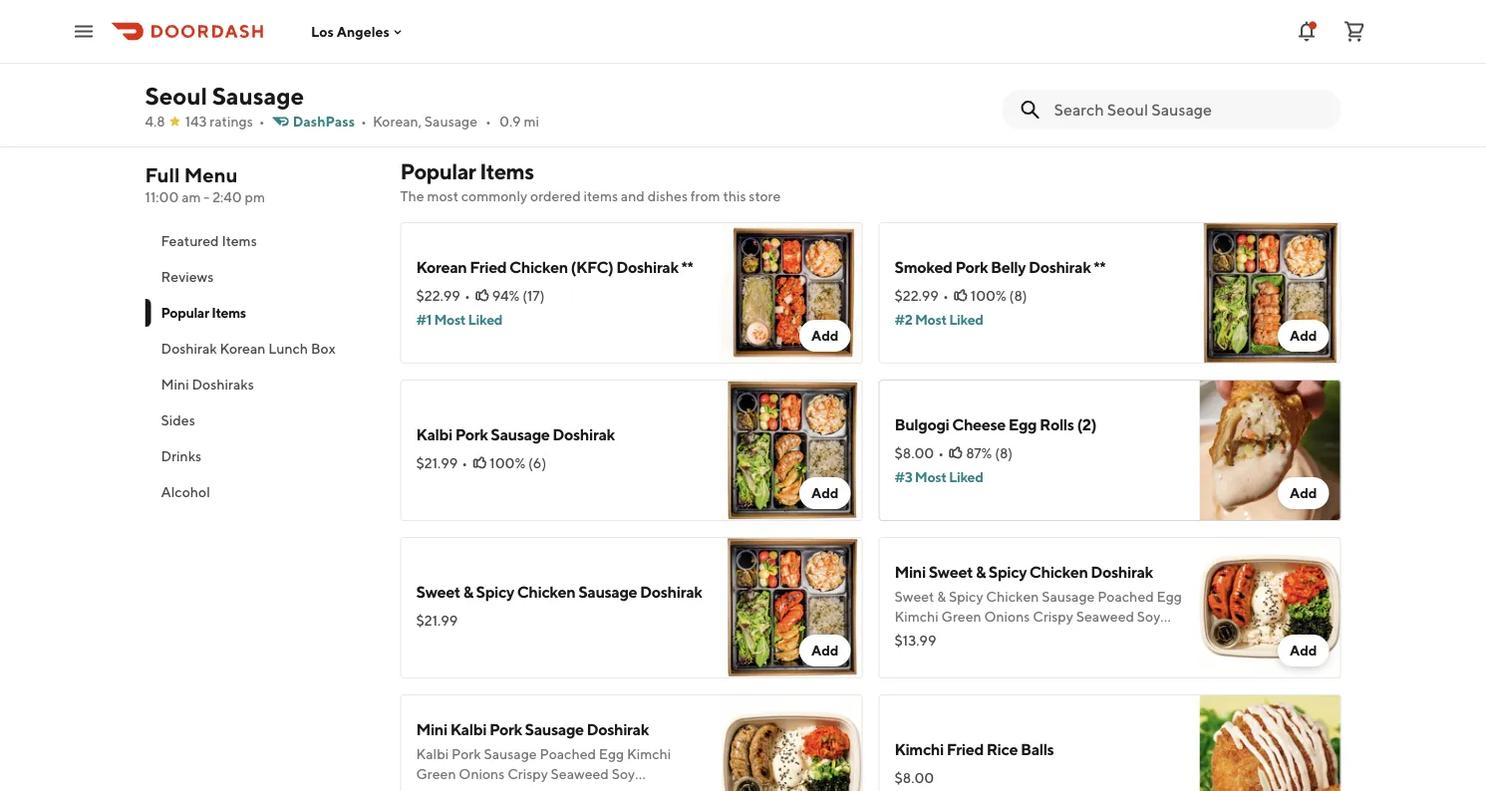 Task type: locate. For each thing, give the bounding box(es) containing it.
korean up korean, sausage • 0.9 mi
[[449, 63, 494, 80]]

(8)
[[1010, 288, 1028, 304], [995, 445, 1013, 462]]

1 horizontal spatial egg
[[1009, 415, 1037, 434]]

2 $22.99 from the left
[[895, 288, 939, 304]]

bulgogi cheese egg rolls (2)
[[895, 415, 1097, 434]]

dishes
[[648, 188, 688, 204]]

$22.99 for korean fried chicken (kfc) doshirak **
[[416, 288, 461, 304]]

0 horizontal spatial mini
[[161, 376, 189, 393]]

los
[[311, 23, 334, 40]]

add button for sweet & spicy chicken sausage doshirak
[[800, 635, 851, 667]]

0 horizontal spatial crispy
[[508, 766, 548, 783]]

most for korean
[[434, 312, 466, 328]]

items for featured items
[[222, 233, 257, 249]]

full menu 11:00 am - 2:40 pm
[[145, 164, 265, 205]]

$22.99 up #1
[[416, 288, 461, 304]]

1 horizontal spatial seaweed
[[1077, 609, 1135, 625]]

0 vertical spatial $21.99
[[416, 455, 458, 472]]

egg
[[1009, 415, 1037, 434], [1157, 589, 1183, 605], [599, 746, 624, 763]]

this
[[723, 188, 746, 204]]

$22.99 • down 'smoked'
[[895, 288, 949, 304]]

bulgogi
[[895, 415, 950, 434]]

1 horizontal spatial vinaigrette
[[895, 629, 966, 645]]

fried inside button
[[496, 63, 528, 80]]

korean fried chicken (kfc) doshirak ** button
[[449, 62, 692, 82]]

korean up mini doshiraks button
[[220, 341, 266, 357]]

0 vertical spatial kalbi
[[416, 425, 453, 444]]

sweet & spicy chicken sausage doshirak image
[[721, 537, 863, 679]]

popular up most
[[400, 159, 476, 184]]

0 horizontal spatial $22.99
[[416, 288, 461, 304]]

0 vertical spatial $8.00
[[895, 445, 935, 462]]

$8.00 for $8.00 •
[[895, 445, 935, 462]]

add button for bulgogi cheese egg rolls (2)
[[1278, 478, 1330, 510]]

1 vertical spatial vinaigrette
[[416, 786, 488, 792]]

$22.99 • up #1 most liked at the left top of page
[[416, 288, 470, 304]]

$8.00
[[895, 445, 935, 462], [895, 770, 935, 787]]

1 vertical spatial rice
[[987, 740, 1018, 759]]

0 vertical spatial seaweed
[[1077, 609, 1135, 625]]

#1 most liked
[[416, 312, 503, 328]]

2 horizontal spatial spicy
[[989, 563, 1027, 582]]

onions inside mini kalbi pork sausage doshirak kalbi pork sausage poached egg kimchi green onions crispy seaweed soy vinaigrette rice
[[459, 766, 505, 783]]

0 horizontal spatial onions
[[459, 766, 505, 783]]

vinaigrette inside mini kalbi pork sausage doshirak kalbi pork sausage poached egg kimchi green onions crispy seaweed soy vinaigrette rice
[[416, 786, 488, 792]]

$22.99 • for korean
[[416, 288, 470, 304]]

chicken
[[531, 63, 582, 80], [510, 258, 568, 277], [1030, 563, 1088, 582], [517, 583, 576, 602], [986, 589, 1039, 605]]

&
[[976, 563, 986, 582], [463, 583, 473, 602], [937, 589, 946, 605]]

#3 most liked
[[895, 469, 984, 486]]

items up commonly
[[480, 159, 534, 184]]

•
[[259, 113, 265, 130], [361, 113, 367, 130], [486, 113, 492, 130], [465, 288, 470, 304], [943, 288, 949, 304], [939, 445, 944, 462], [462, 455, 468, 472]]

0 vertical spatial vinaigrette
[[895, 629, 966, 645]]

0 horizontal spatial popular
[[161, 305, 209, 321]]

onions
[[985, 609, 1030, 625], [459, 766, 505, 783]]

1 vertical spatial $8.00
[[895, 770, 935, 787]]

most down $8.00 •
[[915, 469, 947, 486]]

0 vertical spatial (8)
[[1010, 288, 1028, 304]]

0 horizontal spatial vinaigrette
[[416, 786, 488, 792]]

1 vertical spatial (8)
[[995, 445, 1013, 462]]

add button for kalbi pork sausage doshirak
[[800, 478, 851, 510]]

1 $8.00 from the top
[[895, 445, 935, 462]]

liked down "87%"
[[949, 469, 984, 486]]

$21.99 for $21.99
[[416, 613, 458, 629]]

1 $22.99 from the left
[[416, 288, 461, 304]]

2 vertical spatial fried
[[947, 740, 984, 759]]

add for korean fried chicken (kfc) doshirak **
[[812, 328, 839, 344]]

fried up "94%"
[[470, 258, 507, 277]]

(kfc)
[[584, 63, 622, 80], [571, 258, 614, 277]]

kimchi inside mini sweet & spicy chicken doshirak sweet & spicy chicken sausage poached egg kimchi green onions crispy seaweed soy vinaigrette rice
[[895, 609, 939, 625]]

from
[[691, 188, 720, 204]]

1 vertical spatial seaweed
[[551, 766, 609, 783]]

most
[[434, 312, 466, 328], [915, 312, 947, 328], [915, 469, 947, 486]]

popular for popular items
[[161, 305, 209, 321]]

mini inside mini sweet & spicy chicken doshirak sweet & spicy chicken sausage poached egg kimchi green onions crispy seaweed soy vinaigrette rice
[[895, 563, 926, 582]]

0 horizontal spatial 100%
[[490, 455, 526, 472]]

1 vertical spatial poached
[[540, 746, 596, 763]]

1 vertical spatial popular
[[161, 305, 209, 321]]

1 vertical spatial egg
[[1157, 589, 1183, 605]]

$21.99 •
[[416, 455, 468, 472]]

popular inside popular items the most commonly ordered items and dishes from this store
[[400, 159, 476, 184]]

pork
[[956, 258, 988, 277], [455, 425, 488, 444], [489, 720, 522, 739], [452, 746, 481, 763]]

1 horizontal spatial poached
[[1098, 589, 1154, 605]]

rice inside mini sweet & spicy chicken doshirak sweet & spicy chicken sausage poached egg kimchi green onions crispy seaweed soy vinaigrette rice
[[969, 629, 997, 645]]

crispy inside mini kalbi pork sausage doshirak kalbi pork sausage poached egg kimchi green onions crispy seaweed soy vinaigrette rice
[[508, 766, 548, 783]]

0 vertical spatial items
[[480, 159, 534, 184]]

**
[[681, 63, 692, 80], [682, 258, 693, 277], [1094, 258, 1106, 277]]

2 $21.99 from the top
[[416, 613, 458, 629]]

am
[[182, 189, 201, 205]]

fried up 0.9 in the left of the page
[[496, 63, 528, 80]]

1 horizontal spatial mini
[[416, 720, 448, 739]]

2 horizontal spatial mini
[[895, 563, 926, 582]]

mini for doshiraks
[[161, 376, 189, 393]]

korean
[[449, 63, 494, 80], [416, 258, 467, 277], [220, 341, 266, 357]]

add button for smoked pork belly doshirak **
[[1278, 320, 1330, 352]]

1 horizontal spatial crispy
[[1033, 609, 1074, 625]]

dashpass
[[293, 113, 355, 130]]

0 items, open order cart image
[[1343, 19, 1367, 43]]

0 horizontal spatial seaweed
[[551, 766, 609, 783]]

most for bulgogi
[[915, 469, 947, 486]]

0 vertical spatial rice
[[969, 629, 997, 645]]

100% for belly
[[971, 288, 1007, 304]]

mini inside button
[[161, 376, 189, 393]]

0 horizontal spatial green
[[416, 766, 456, 783]]

most right #1
[[434, 312, 466, 328]]

kalbi pork sausage doshirak image
[[721, 380, 863, 521]]

1 horizontal spatial $22.99
[[895, 288, 939, 304]]

0 vertical spatial onions
[[985, 609, 1030, 625]]

(8) for belly
[[1010, 288, 1028, 304]]

2 $22.99 • from the left
[[895, 288, 949, 304]]

#1
[[416, 312, 432, 328]]

$13.99
[[895, 633, 937, 649]]

smoked
[[895, 258, 953, 277]]

(8) right "87%"
[[995, 445, 1013, 462]]

add button
[[800, 320, 851, 352], [1278, 320, 1330, 352], [800, 478, 851, 510], [1278, 478, 1330, 510], [800, 635, 851, 667], [1278, 635, 1330, 667]]

fried
[[496, 63, 528, 80], [470, 258, 507, 277], [947, 740, 984, 759]]

0 vertical spatial mini
[[161, 376, 189, 393]]

$8.00 up #3 on the right bottom of the page
[[895, 445, 935, 462]]

1 vertical spatial fried
[[470, 258, 507, 277]]

poached
[[1098, 589, 1154, 605], [540, 746, 596, 763]]

0 horizontal spatial egg
[[599, 746, 624, 763]]

143 ratings •
[[185, 113, 265, 130]]

1 $21.99 from the top
[[416, 455, 458, 472]]

liked for fried
[[468, 312, 503, 328]]

1 horizontal spatial 100%
[[971, 288, 1007, 304]]

seaweed
[[1077, 609, 1135, 625], [551, 766, 609, 783]]

1 vertical spatial korean
[[416, 258, 467, 277]]

1 vertical spatial crispy
[[508, 766, 548, 783]]

liked down 100% (8)
[[949, 312, 984, 328]]

sweet
[[929, 563, 973, 582], [416, 583, 461, 602], [895, 589, 935, 605]]

items
[[584, 188, 618, 204]]

popular
[[400, 159, 476, 184], [161, 305, 209, 321]]

0 vertical spatial green
[[942, 609, 982, 625]]

mini doshiraks
[[161, 376, 254, 393]]

mini
[[161, 376, 189, 393], [895, 563, 926, 582], [416, 720, 448, 739]]

$8.00 •
[[895, 445, 944, 462]]

1 horizontal spatial $22.99 •
[[895, 288, 949, 304]]

popular for popular items the most commonly ordered items and dishes from this store
[[400, 159, 476, 184]]

0 horizontal spatial $22.99 •
[[416, 288, 470, 304]]

(8) down belly
[[1010, 288, 1028, 304]]

lunch
[[268, 341, 308, 357]]

$22.99 up #2
[[895, 288, 939, 304]]

add button for korean fried chicken (kfc) doshirak **
[[800, 320, 851, 352]]

1 horizontal spatial onions
[[985, 609, 1030, 625]]

notification bell image
[[1295, 19, 1319, 43]]

fried left balls
[[947, 740, 984, 759]]

2 vertical spatial mini
[[416, 720, 448, 739]]

• left 0.9 in the left of the page
[[486, 113, 492, 130]]

0 horizontal spatial poached
[[540, 746, 596, 763]]

$8.00 down kimchi fried rice balls
[[895, 770, 935, 787]]

1 vertical spatial (kfc)
[[571, 258, 614, 277]]

doshirak
[[624, 63, 679, 80], [616, 258, 679, 277], [1029, 258, 1091, 277], [161, 341, 217, 357], [553, 425, 615, 444], [1091, 563, 1153, 582], [640, 583, 702, 602], [587, 720, 649, 739]]

$22.99 •
[[416, 288, 470, 304], [895, 288, 949, 304]]

0 vertical spatial popular
[[400, 159, 476, 184]]

2 vertical spatial egg
[[599, 746, 624, 763]]

items
[[480, 159, 534, 184], [222, 233, 257, 249], [212, 305, 246, 321]]

items for popular items the most commonly ordered items and dishes from this store
[[480, 159, 534, 184]]

100% down kalbi pork sausage doshirak
[[490, 455, 526, 472]]

popular down the reviews
[[161, 305, 209, 321]]

mini kalbi pork sausage doshirak image
[[721, 695, 863, 792]]

2 vertical spatial rice
[[490, 786, 519, 792]]

1 vertical spatial $21.99
[[416, 613, 458, 629]]

1 horizontal spatial &
[[937, 589, 946, 605]]

• right ratings
[[259, 113, 265, 130]]

korean fried chicken (kfc) doshirak **
[[449, 63, 692, 80], [416, 258, 693, 277]]

spicy
[[989, 563, 1027, 582], [476, 583, 514, 602], [949, 589, 984, 605]]

1 vertical spatial mini
[[895, 563, 926, 582]]

#3
[[895, 469, 913, 486]]

0 vertical spatial poached
[[1098, 589, 1154, 605]]

sides
[[161, 412, 195, 429]]

2 horizontal spatial egg
[[1157, 589, 1183, 605]]

soy inside mini kalbi pork sausage doshirak kalbi pork sausage poached egg kimchi green onions crispy seaweed soy vinaigrette rice
[[612, 766, 635, 783]]

1 $22.99 • from the left
[[416, 288, 470, 304]]

1 vertical spatial green
[[416, 766, 456, 783]]

korean fried chicken (kfc) doshirak ** up (17)
[[416, 258, 693, 277]]

0 vertical spatial fried
[[496, 63, 528, 80]]

vinaigrette
[[895, 629, 966, 645], [416, 786, 488, 792]]

korean up #1
[[416, 258, 467, 277]]

0 vertical spatial crispy
[[1033, 609, 1074, 625]]

smoked pork belly doshirak ** image
[[1200, 222, 1342, 364]]

poached inside mini sweet & spicy chicken doshirak sweet & spicy chicken sausage poached egg kimchi green onions crispy seaweed soy vinaigrette rice
[[1098, 589, 1154, 605]]

and
[[621, 188, 645, 204]]

(8) for egg
[[995, 445, 1013, 462]]

1 vertical spatial 100%
[[490, 455, 526, 472]]

items inside button
[[222, 233, 257, 249]]

0 vertical spatial (kfc)
[[584, 63, 622, 80]]

kimchi inside mini kalbi pork sausage doshirak kalbi pork sausage poached egg kimchi green onions crispy seaweed soy vinaigrette rice
[[627, 746, 671, 763]]

-
[[204, 189, 210, 205]]

87%
[[966, 445, 992, 462]]

0 horizontal spatial soy
[[612, 766, 635, 783]]

1 vertical spatial items
[[222, 233, 257, 249]]

items up doshirak korean lunch box on the left top
[[212, 305, 246, 321]]

1 horizontal spatial popular
[[400, 159, 476, 184]]

angeles
[[337, 23, 390, 40]]

kalbi pork sausage doshirak
[[416, 425, 615, 444]]

featured items
[[161, 233, 257, 249]]

2 $8.00 from the top
[[895, 770, 935, 787]]

1 vertical spatial onions
[[459, 766, 505, 783]]

add
[[812, 328, 839, 344], [1290, 328, 1318, 344], [812, 485, 839, 502], [1290, 485, 1318, 502], [812, 643, 839, 659], [1290, 643, 1318, 659]]

$21.99
[[416, 455, 458, 472], [416, 613, 458, 629]]

0 vertical spatial soy
[[1137, 609, 1161, 625]]

• left korean,
[[361, 113, 367, 130]]

liked
[[468, 312, 503, 328], [949, 312, 984, 328], [949, 469, 984, 486]]

1 horizontal spatial soy
[[1137, 609, 1161, 625]]

items inside popular items the most commonly ordered items and dishes from this store
[[480, 159, 534, 184]]

most right #2
[[915, 312, 947, 328]]

mini doshiraks button
[[145, 367, 376, 403]]

sides button
[[145, 403, 376, 439]]

0.9
[[499, 113, 521, 130]]

korean, sausage • 0.9 mi
[[373, 113, 539, 130]]

korean fried chicken (kfc) doshirak ** image
[[721, 222, 863, 364]]

kalbi
[[416, 425, 453, 444], [450, 720, 487, 739], [416, 746, 449, 763]]

2 vertical spatial korean
[[220, 341, 266, 357]]

liked down "94%"
[[468, 312, 503, 328]]

100% for sausage
[[490, 455, 526, 472]]

mini inside mini kalbi pork sausage doshirak kalbi pork sausage poached egg kimchi green onions crispy seaweed soy vinaigrette rice
[[416, 720, 448, 739]]

crispy
[[1033, 609, 1074, 625], [508, 766, 548, 783]]

100% down smoked pork belly doshirak **
[[971, 288, 1007, 304]]

items up reviews button on the top
[[222, 233, 257, 249]]

(6)
[[529, 455, 547, 472]]

1 horizontal spatial green
[[942, 609, 982, 625]]

2 vertical spatial items
[[212, 305, 246, 321]]

korean fried chicken (kfc) doshirak ** up mi
[[449, 63, 692, 80]]

(2)
[[1077, 415, 1097, 434]]

0 vertical spatial 100%
[[971, 288, 1007, 304]]

drinks button
[[145, 439, 376, 475]]

1 vertical spatial soy
[[612, 766, 635, 783]]

0 vertical spatial egg
[[1009, 415, 1037, 434]]



Task type: describe. For each thing, give the bounding box(es) containing it.
ratings
[[210, 113, 253, 130]]

fried for korean
[[470, 258, 507, 277]]

open menu image
[[72, 19, 96, 43]]

100% (8)
[[971, 288, 1028, 304]]

los angeles
[[311, 23, 390, 40]]

87% (8)
[[966, 445, 1013, 462]]

balls
[[1021, 740, 1054, 759]]

full
[[145, 164, 180, 187]]

los angeles button
[[311, 23, 406, 40]]

alcohol button
[[145, 475, 376, 511]]

#2 most liked
[[895, 312, 984, 328]]

ordered
[[530, 188, 581, 204]]

Item Search search field
[[1054, 99, 1326, 121]]

belly
[[991, 258, 1026, 277]]

popular items the most commonly ordered items and dishes from this store
[[400, 159, 781, 204]]

alcohol
[[161, 484, 210, 501]]

11:00
[[145, 189, 179, 205]]

add for smoked pork belly doshirak **
[[1290, 328, 1318, 344]]

doshiraks
[[192, 376, 254, 393]]

seoul
[[145, 81, 207, 110]]

drinks
[[161, 448, 202, 465]]

** inside button
[[681, 63, 692, 80]]

94%
[[492, 288, 520, 304]]

kimchi fried rice balls
[[895, 740, 1054, 759]]

4.8
[[145, 113, 165, 130]]

vinaigrette inside mini sweet & spicy chicken doshirak sweet & spicy chicken sausage poached egg kimchi green onions crispy seaweed soy vinaigrette rice
[[895, 629, 966, 645]]

green inside mini kalbi pork sausage doshirak kalbi pork sausage poached egg kimchi green onions crispy seaweed soy vinaigrette rice
[[416, 766, 456, 783]]

0 vertical spatial korean
[[449, 63, 494, 80]]

1 horizontal spatial spicy
[[949, 589, 984, 605]]

mi
[[524, 113, 539, 130]]

sweet & spicy chicken sausage doshirak
[[416, 583, 702, 602]]

mini for sweet
[[895, 563, 926, 582]]

commonly
[[461, 188, 528, 204]]

rolls
[[1040, 415, 1074, 434]]

2:40
[[213, 189, 242, 205]]

chicken inside korean fried chicken (kfc) doshirak ** button
[[531, 63, 582, 80]]

add for kalbi pork sausage doshirak
[[812, 485, 839, 502]]

#2
[[895, 312, 913, 328]]

seaweed inside mini kalbi pork sausage doshirak kalbi pork sausage poached egg kimchi green onions crispy seaweed soy vinaigrette rice
[[551, 766, 609, 783]]

0 horizontal spatial spicy
[[476, 583, 514, 602]]

store
[[749, 188, 781, 204]]

(17)
[[523, 288, 545, 304]]

egg inside mini sweet & spicy chicken doshirak sweet & spicy chicken sausage poached egg kimchi green onions crispy seaweed soy vinaigrette rice
[[1157, 589, 1183, 605]]

seaweed inside mini sweet & spicy chicken doshirak sweet & spicy chicken sausage poached egg kimchi green onions crispy seaweed soy vinaigrette rice
[[1077, 609, 1135, 625]]

poached inside mini kalbi pork sausage doshirak kalbi pork sausage poached egg kimchi green onions crispy seaweed soy vinaigrette rice
[[540, 746, 596, 763]]

• left 100% (6)
[[462, 455, 468, 472]]

• up #2 most liked
[[943, 288, 949, 304]]

bulgogi cheese egg rolls (2) image
[[1200, 380, 1342, 521]]

mini for kalbi
[[416, 720, 448, 739]]

green inside mini sweet & spicy chicken doshirak sweet & spicy chicken sausage poached egg kimchi green onions crispy seaweed soy vinaigrette rice
[[942, 609, 982, 625]]

box
[[311, 341, 336, 357]]

featured items button
[[145, 223, 376, 259]]

mini kalbi pork sausage doshirak kalbi pork sausage poached egg kimchi green onions crispy seaweed soy vinaigrette rice
[[416, 720, 671, 792]]

kimchi fried rice balls image
[[1200, 695, 1342, 792]]

1 vertical spatial korean fried chicken (kfc) doshirak **
[[416, 258, 693, 277]]

• up #1 most liked at the left top of page
[[465, 288, 470, 304]]

mini sweet & spicy chicken doshirak image
[[1200, 537, 1342, 679]]

korean,
[[373, 113, 422, 130]]

doshirak korean lunch box
[[161, 341, 336, 357]]

seoul sausage
[[145, 81, 304, 110]]

100% (6)
[[490, 455, 547, 472]]

most
[[427, 188, 459, 204]]

reviews
[[161, 269, 214, 285]]

$22.99 for smoked pork belly doshirak **
[[895, 288, 939, 304]]

doshirak inside mini kalbi pork sausage doshirak kalbi pork sausage poached egg kimchi green onions crispy seaweed soy vinaigrette rice
[[587, 720, 649, 739]]

add for sweet & spicy chicken sausage doshirak
[[812, 643, 839, 659]]

$21.99 for $21.99 •
[[416, 455, 458, 472]]

• up #3 most liked
[[939, 445, 944, 462]]

items for popular items
[[212, 305, 246, 321]]

mini sweet & spicy chicken doshirak sweet & spicy chicken sausage poached egg kimchi green onions crispy seaweed soy vinaigrette rice
[[895, 563, 1183, 645]]

smoked pork belly doshirak **
[[895, 258, 1106, 277]]

94% (17)
[[492, 288, 545, 304]]

0 vertical spatial korean fried chicken (kfc) doshirak **
[[449, 63, 692, 80]]

reviews button
[[145, 259, 376, 295]]

menu
[[184, 164, 238, 187]]

onions inside mini sweet & spicy chicken doshirak sweet & spicy chicken sausage poached egg kimchi green onions crispy seaweed soy vinaigrette rice
[[985, 609, 1030, 625]]

most for smoked
[[915, 312, 947, 328]]

the
[[400, 188, 424, 204]]

liked for cheese
[[949, 469, 984, 486]]

egg inside mini kalbi pork sausage doshirak kalbi pork sausage poached egg kimchi green onions crispy seaweed soy vinaigrette rice
[[599, 746, 624, 763]]

dashpass •
[[293, 113, 367, 130]]

featured
[[161, 233, 219, 249]]

liked for pork
[[949, 312, 984, 328]]

$8.00 for $8.00
[[895, 770, 935, 787]]

sausage inside mini sweet & spicy chicken doshirak sweet & spicy chicken sausage poached egg kimchi green onions crispy seaweed soy vinaigrette rice
[[1042, 589, 1095, 605]]

0 horizontal spatial &
[[463, 583, 473, 602]]

rice inside mini kalbi pork sausage doshirak kalbi pork sausage poached egg kimchi green onions crispy seaweed soy vinaigrette rice
[[490, 786, 519, 792]]

(kfc) inside button
[[584, 63, 622, 80]]

1 vertical spatial kalbi
[[450, 720, 487, 739]]

popular items
[[161, 305, 246, 321]]

cheese
[[953, 415, 1006, 434]]

fried for kimchi
[[947, 740, 984, 759]]

pm
[[245, 189, 265, 205]]

doshirak inside mini sweet & spicy chicken doshirak sweet & spicy chicken sausage poached egg kimchi green onions crispy seaweed soy vinaigrette rice
[[1091, 563, 1153, 582]]

soy inside mini sweet & spicy chicken doshirak sweet & spicy chicken sausage poached egg kimchi green onions crispy seaweed soy vinaigrette rice
[[1137, 609, 1161, 625]]

143
[[185, 113, 207, 130]]

2 horizontal spatial &
[[976, 563, 986, 582]]

$22.99 • for smoked
[[895, 288, 949, 304]]

crispy inside mini sweet & spicy chicken doshirak sweet & spicy chicken sausage poached egg kimchi green onions crispy seaweed soy vinaigrette rice
[[1033, 609, 1074, 625]]

doshirak korean lunch box button
[[145, 331, 376, 367]]

2 vertical spatial kalbi
[[416, 746, 449, 763]]

add for bulgogi cheese egg rolls (2)
[[1290, 485, 1318, 502]]



Task type: vqa. For each thing, say whether or not it's contained in the screenshot.
Seoul
yes



